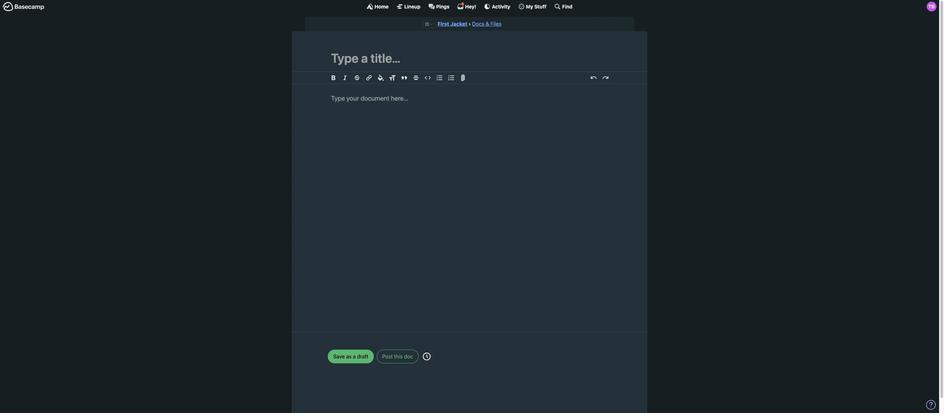 Task type: locate. For each thing, give the bounding box(es) containing it.
post
[[382, 353, 393, 359]]

first jacket
[[438, 21, 467, 27]]

lineup link
[[396, 3, 420, 10]]

home
[[375, 3, 389, 9]]

doc
[[404, 353, 413, 359]]

pings button
[[428, 3, 449, 10]]

schedule this to post later image
[[423, 353, 431, 360]]

activity link
[[484, 3, 510, 10]]

find button
[[554, 3, 573, 10]]

my
[[526, 3, 533, 9]]

None submit
[[328, 350, 374, 363]]

post this doc button
[[377, 350, 419, 363]]

docs
[[472, 21, 484, 27]]

jacket
[[450, 21, 467, 27]]

find
[[562, 3, 573, 9]]

›
[[469, 21, 471, 27]]

&
[[486, 21, 489, 27]]



Task type: describe. For each thing, give the bounding box(es) containing it.
home link
[[367, 3, 389, 10]]

main element
[[0, 0, 939, 13]]

pings
[[436, 3, 449, 9]]

post this doc
[[382, 353, 413, 359]]

› docs & files
[[469, 21, 502, 27]]

lineup
[[404, 3, 420, 9]]

first
[[438, 21, 449, 27]]

my stuff
[[526, 3, 547, 9]]

activity
[[492, 3, 510, 9]]

docs & files link
[[472, 21, 502, 27]]

hey!
[[465, 3, 476, 9]]

stuff
[[534, 3, 547, 9]]

this
[[394, 353, 403, 359]]

tyler black image
[[927, 2, 937, 11]]

hey! button
[[457, 2, 476, 10]]

Type a title… text field
[[331, 51, 608, 65]]

switch accounts image
[[3, 2, 44, 12]]

Type your document here… text field
[[311, 84, 628, 324]]

my stuff button
[[518, 3, 547, 10]]

first jacket link
[[438, 21, 467, 27]]

files
[[491, 21, 502, 27]]



Task type: vqa. For each thing, say whether or not it's contained in the screenshot.
document's called
no



